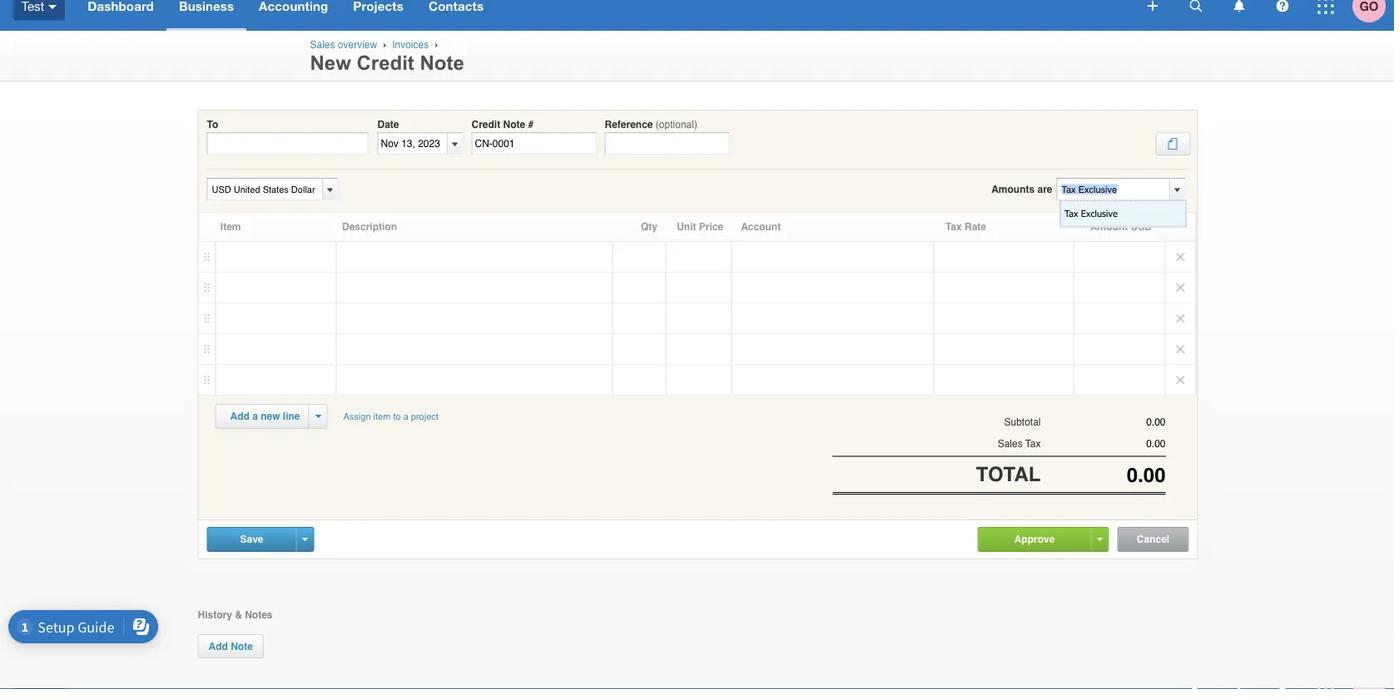 Task type: describe. For each thing, give the bounding box(es) containing it.
3 delete line item image from the top
[[1166, 304, 1196, 334]]

add for add a new line
[[230, 411, 250, 423]]

approve link
[[978, 528, 1091, 551]]

tax exclusive
[[1065, 208, 1118, 219]]

reference (optional)
[[605, 119, 697, 130]]

item
[[373, 412, 391, 422]]

overview
[[338, 39, 377, 51]]

reference
[[605, 119, 653, 130]]

#
[[528, 119, 534, 130]]

0 horizontal spatial svg image
[[1148, 1, 1158, 11]]

credit note #
[[471, 119, 534, 130]]

total
[[976, 463, 1041, 486]]

account
[[741, 221, 781, 233]]

sales tax
[[998, 438, 1041, 450]]

more approve options... image
[[1097, 538, 1103, 542]]

1 vertical spatial credit
[[471, 119, 500, 130]]

description
[[342, 221, 397, 233]]

2 delete line item image from the top
[[1166, 273, 1196, 303]]

sales for sales overview › invoices › new credit note
[[310, 39, 335, 51]]

add note link
[[198, 635, 264, 659]]

price
[[699, 221, 723, 233]]

sales overview › invoices › new credit note
[[310, 39, 464, 74]]

1 › from the left
[[383, 39, 386, 50]]

history & notes
[[198, 610, 273, 622]]

cancel button
[[1118, 528, 1188, 552]]

assign
[[343, 412, 371, 422]]

5 delete line item image from the top
[[1166, 365, 1196, 395]]

rate
[[965, 221, 986, 233]]

qty
[[641, 221, 658, 233]]

assign item to a project
[[343, 412, 438, 422]]

0 horizontal spatial a
[[252, 411, 258, 423]]

usd
[[1131, 221, 1152, 233]]

tax for tax exclusive
[[1065, 208, 1078, 219]]

note for credit note #
[[503, 119, 525, 130]]

save
[[240, 534, 263, 546]]



Task type: locate. For each thing, give the bounding box(es) containing it.
more add line options... image
[[315, 415, 321, 419]]

2 › from the left
[[435, 39, 438, 50]]

to
[[393, 412, 401, 422]]

1 horizontal spatial a
[[403, 412, 408, 422]]

tax
[[1065, 208, 1078, 219], [945, 221, 962, 233], [1025, 438, 1041, 450]]

note down &
[[231, 641, 253, 653]]

amounts
[[991, 184, 1035, 195]]

1 vertical spatial tax
[[945, 221, 962, 233]]

a
[[252, 411, 258, 423], [403, 412, 408, 422]]

item
[[220, 221, 241, 233]]

1 horizontal spatial tax
[[1025, 438, 1041, 450]]

None text field
[[207, 132, 368, 155], [208, 179, 320, 200], [1041, 417, 1166, 429], [1041, 464, 1166, 487], [207, 132, 368, 155], [208, 179, 320, 200], [1041, 417, 1166, 429], [1041, 464, 1166, 487]]

note
[[420, 52, 464, 74], [503, 119, 525, 130], [231, 641, 253, 653]]

›
[[383, 39, 386, 50], [435, 39, 438, 50]]

delete line item image
[[1166, 242, 1196, 272], [1166, 273, 1196, 303], [1166, 304, 1196, 334], [1166, 335, 1196, 365], [1166, 365, 1196, 395]]

2 vertical spatial tax
[[1025, 438, 1041, 450]]

sales inside sales overview › invoices › new credit note
[[310, 39, 335, 51]]

0 horizontal spatial credit
[[357, 52, 414, 74]]

0 horizontal spatial sales
[[310, 39, 335, 51]]

new
[[310, 52, 351, 74]]

invoices
[[392, 39, 429, 51]]

1 vertical spatial sales
[[998, 438, 1023, 450]]

Date text field
[[378, 133, 447, 154]]

2 horizontal spatial note
[[503, 119, 525, 130]]

subtotal
[[1004, 417, 1041, 428]]

add down history
[[208, 641, 228, 653]]

svg image
[[1190, 0, 1202, 12], [1234, 0, 1245, 12], [1318, 0, 1334, 14], [48, 5, 57, 9]]

2 vertical spatial note
[[231, 641, 253, 653]]

line
[[283, 411, 300, 423]]

0 vertical spatial note
[[420, 52, 464, 74]]

svg image
[[1276, 0, 1289, 12], [1148, 1, 1158, 11]]

project
[[411, 412, 438, 422]]

tax rate
[[945, 221, 986, 233]]

a left new
[[252, 411, 258, 423]]

› left 'invoices'
[[383, 39, 386, 50]]

date
[[377, 119, 399, 130]]

approve
[[1014, 534, 1055, 545]]

0 vertical spatial tax
[[1065, 208, 1078, 219]]

1 horizontal spatial credit
[[471, 119, 500, 130]]

1 vertical spatial add
[[208, 641, 228, 653]]

note left #
[[503, 119, 525, 130]]

exclusive
[[1081, 208, 1118, 219]]

credit left #
[[471, 119, 500, 130]]

save link
[[208, 528, 296, 552]]

are
[[1037, 184, 1052, 195]]

sales down 'subtotal'
[[998, 438, 1023, 450]]

0 horizontal spatial tax
[[945, 221, 962, 233]]

1 horizontal spatial svg image
[[1276, 0, 1289, 12]]

amount
[[1090, 221, 1128, 233]]

0 vertical spatial credit
[[357, 52, 414, 74]]

0 horizontal spatial add
[[208, 641, 228, 653]]

more save options... image
[[302, 538, 308, 542]]

unit price
[[677, 221, 723, 233]]

› right the invoices link
[[435, 39, 438, 50]]

credit down 'invoices'
[[357, 52, 414, 74]]

credit inside sales overview › invoices › new credit note
[[357, 52, 414, 74]]

credit
[[357, 52, 414, 74], [471, 119, 500, 130]]

new
[[261, 411, 280, 423]]

0 horizontal spatial note
[[231, 641, 253, 653]]

sales up new at the left top
[[310, 39, 335, 51]]

cancel
[[1137, 534, 1170, 545]]

tax down 'subtotal'
[[1025, 438, 1041, 450]]

1 horizontal spatial note
[[420, 52, 464, 74]]

note inside sales overview › invoices › new credit note
[[420, 52, 464, 74]]

&
[[235, 610, 242, 622]]

tax left exclusive
[[1065, 208, 1078, 219]]

0 vertical spatial add
[[230, 411, 250, 423]]

add
[[230, 411, 250, 423], [208, 641, 228, 653]]

history
[[198, 610, 232, 622]]

add left new
[[230, 411, 250, 423]]

sales overview link
[[310, 39, 377, 51]]

tax left rate
[[945, 221, 962, 233]]

2 horizontal spatial tax
[[1065, 208, 1078, 219]]

0 vertical spatial sales
[[310, 39, 335, 51]]

0 horizontal spatial ›
[[383, 39, 386, 50]]

add a new line link
[[220, 405, 310, 429]]

1 horizontal spatial add
[[230, 411, 250, 423]]

amounts are
[[991, 184, 1052, 195]]

Credit Note # text field
[[471, 132, 596, 155]]

add note
[[208, 641, 253, 653]]

navigation
[[75, 0, 1136, 31]]

sales
[[310, 39, 335, 51], [998, 438, 1023, 450]]

add for add note
[[208, 641, 228, 653]]

tax for tax rate
[[945, 221, 962, 233]]

1 vertical spatial note
[[503, 119, 525, 130]]

note for add note
[[231, 641, 253, 653]]

note down the invoices link
[[420, 52, 464, 74]]

a right to
[[403, 412, 408, 422]]

to
[[207, 119, 218, 130]]

sales for sales tax
[[998, 438, 1023, 450]]

assign item to a project link
[[336, 404, 446, 430]]

4 delete line item image from the top
[[1166, 335, 1196, 365]]

1 horizontal spatial sales
[[998, 438, 1023, 450]]

(optional)
[[656, 119, 697, 130]]

1 delete line item image from the top
[[1166, 242, 1196, 272]]

None text field
[[605, 132, 730, 155], [1057, 179, 1169, 200], [1041, 439, 1166, 450], [605, 132, 730, 155], [1057, 179, 1169, 200], [1041, 439, 1166, 450]]

1 horizontal spatial ›
[[435, 39, 438, 50]]

notes
[[245, 610, 273, 622]]

amount usd
[[1090, 221, 1152, 233]]

unit
[[677, 221, 696, 233]]

invoices link
[[392, 39, 429, 51]]

add a new line
[[230, 411, 300, 423]]



Task type: vqa. For each thing, say whether or not it's contained in the screenshot.
rate
yes



